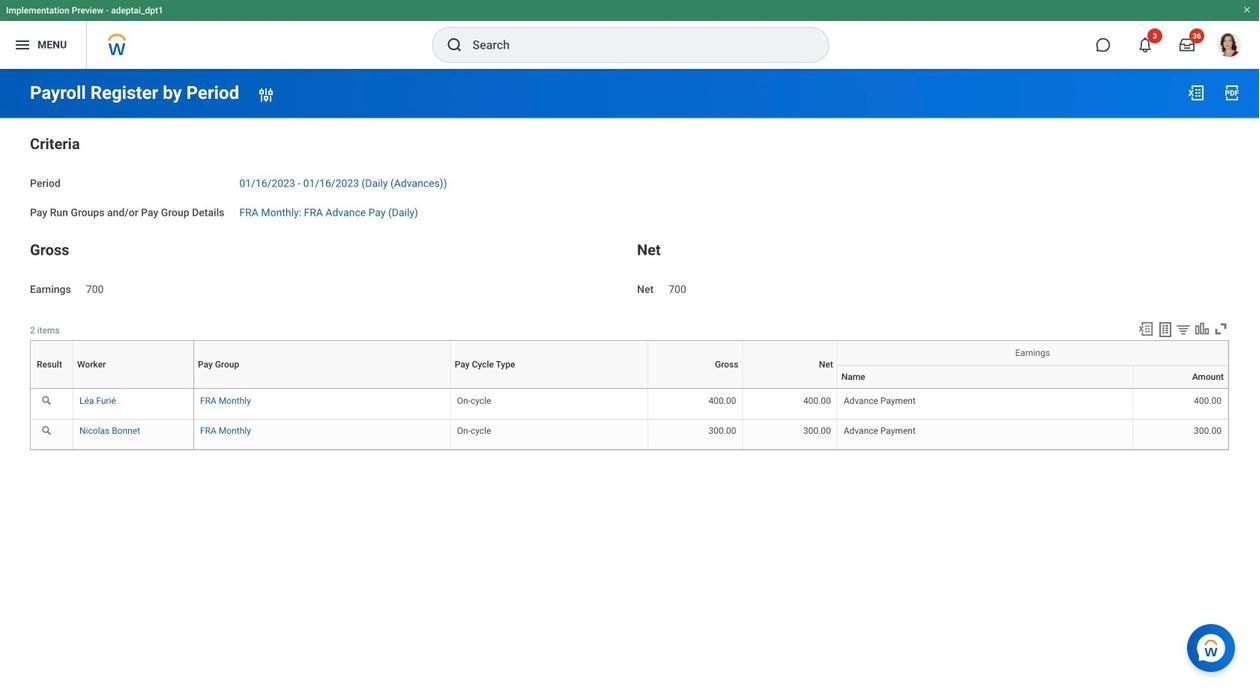 Task type: describe. For each thing, give the bounding box(es) containing it.
profile logan mcneil image
[[1218, 33, 1242, 60]]

change selection image
[[257, 86, 275, 104]]

payroll register by period - expand/collapse chart image
[[1194, 321, 1211, 337]]

export to excel image for export to worksheets icon
[[1138, 321, 1155, 337]]

export to worksheets image
[[1157, 321, 1175, 339]]

view printable version (pdf) image
[[1224, 84, 1242, 102]]

justify image
[[13, 36, 31, 54]]

notifications large image
[[1138, 37, 1153, 52]]



Task type: locate. For each thing, give the bounding box(es) containing it.
0 vertical spatial export to excel image
[[1188, 84, 1206, 102]]

Search Workday  search field
[[473, 28, 798, 61]]

inbox large image
[[1180, 37, 1195, 52]]

export to excel image left export to worksheets icon
[[1138, 321, 1155, 337]]

row element
[[32, 341, 197, 389], [194, 341, 1229, 389], [194, 366, 1229, 388]]

1 vertical spatial export to excel image
[[1138, 321, 1155, 337]]

1 column header from the left
[[451, 389, 648, 390]]

column header
[[451, 389, 648, 390], [838, 389, 1134, 390], [1134, 389, 1229, 390]]

1 on-cycle element from the top
[[457, 393, 491, 406]]

toolbar
[[1131, 321, 1230, 340]]

0 vertical spatial on-cycle element
[[457, 393, 491, 406]]

export to excel image
[[1188, 84, 1206, 102], [1138, 321, 1155, 337]]

select to filter grid data image
[[1176, 321, 1192, 337]]

0 horizontal spatial export to excel image
[[1138, 321, 1155, 337]]

fullscreen image
[[1213, 321, 1230, 337]]

1 vertical spatial on-cycle element
[[457, 423, 491, 436]]

export to excel image left view printable version (pdf) icon
[[1188, 84, 1206, 102]]

export to excel image for view printable version (pdf) icon
[[1188, 84, 1206, 102]]

2 column header from the left
[[838, 389, 1134, 390]]

group
[[30, 132, 1230, 220], [30, 238, 622, 297], [637, 238, 1230, 303]]

close environment banner image
[[1243, 5, 1252, 14]]

3 column header from the left
[[1134, 389, 1229, 390]]

2 on-cycle element from the top
[[457, 423, 491, 436]]

main content
[[0, 69, 1260, 464]]

on-cycle element
[[457, 393, 491, 406], [457, 423, 491, 436]]

1 horizontal spatial export to excel image
[[1188, 84, 1206, 102]]

search image
[[446, 36, 464, 54]]

banner
[[0, 0, 1260, 69]]



Task type: vqa. For each thing, say whether or not it's contained in the screenshot.
Export to Excel icon
yes



